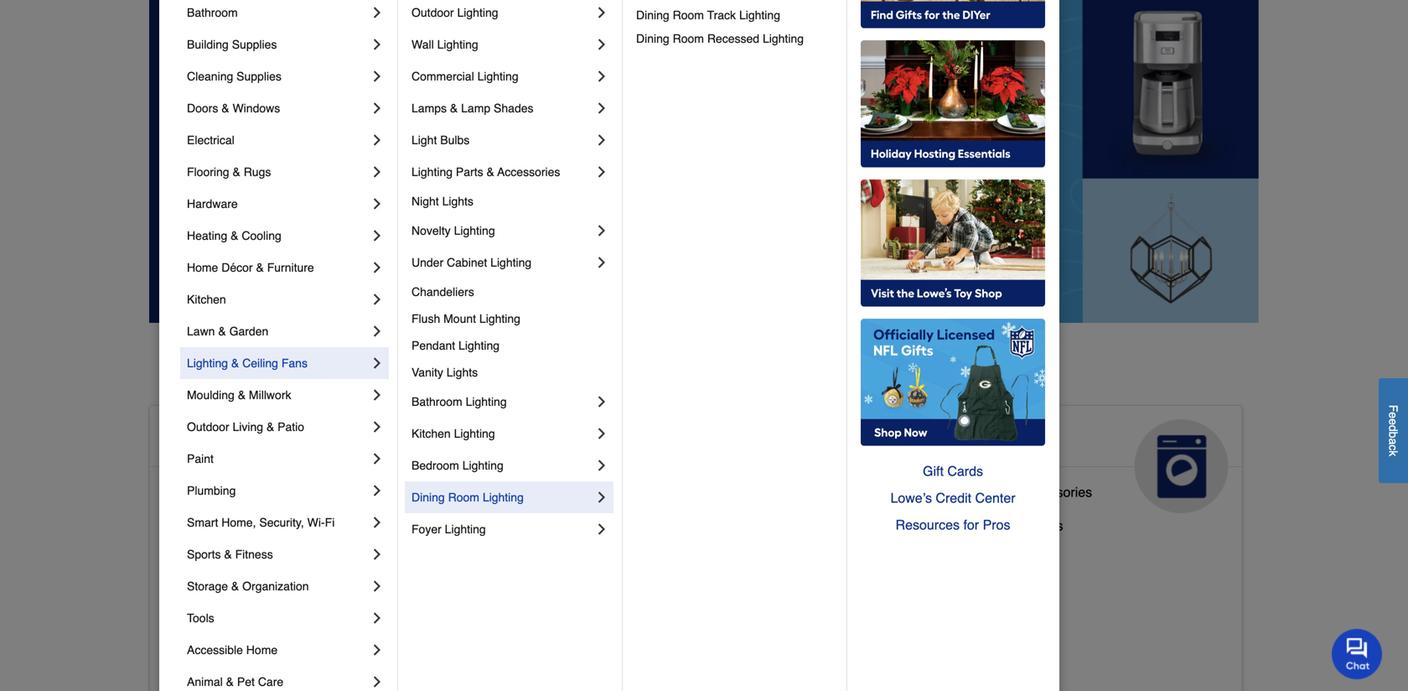 Task type: locate. For each thing, give the bounding box(es) containing it.
kitchen down accessible entry & home link
[[231, 585, 276, 600]]

1 vertical spatial dining
[[637, 32, 670, 45]]

0 horizontal spatial accessories
[[498, 165, 561, 179]]

outdoor living & patio link
[[187, 411, 369, 443]]

1 vertical spatial animal
[[187, 675, 223, 689]]

& inside animal & pet care
[[622, 426, 639, 453]]

2 vertical spatial accessories
[[626, 662, 698, 678]]

room down dining room track lighting
[[673, 32, 704, 45]]

pet for pet clippers, scissors & brushes
[[537, 610, 557, 626]]

chevron right image for paint
[[369, 450, 386, 467]]

accessible down daily assistance
[[187, 643, 243, 657]]

for
[[964, 517, 980, 533]]

pet
[[646, 426, 682, 453], [537, 545, 557, 560], [537, 578, 557, 594], [537, 610, 557, 626], [537, 662, 557, 678], [237, 675, 255, 689]]

chevron right image for building supplies
[[369, 36, 386, 53]]

accessible bathroom
[[164, 484, 290, 500]]

care down "physical"
[[258, 675, 284, 689]]

chevron right image for smart home, security, wi-fi
[[369, 514, 386, 531]]

lighting down bedroom lighting link
[[483, 491, 524, 504]]

0 horizontal spatial cleaning
[[187, 70, 233, 83]]

1 horizontal spatial parts
[[974, 484, 1005, 500]]

appliances image
[[1135, 419, 1229, 513]]

1 vertical spatial accessories
[[1021, 484, 1093, 500]]

lawn & garden link
[[187, 315, 369, 347]]

0 vertical spatial accessories
[[498, 165, 561, 179]]

1 vertical spatial room
[[673, 32, 704, 45]]

0 vertical spatial animal & pet care
[[537, 426, 682, 480]]

lights down the pendant lighting
[[447, 366, 478, 379]]

vanity
[[412, 366, 444, 379]]

credit
[[936, 490, 972, 506]]

chevron right image for doors & windows
[[369, 100, 386, 117]]

0 vertical spatial kitchen
[[187, 293, 226, 306]]

accessible bathroom link
[[164, 480, 290, 514]]

bathroom down vanity lights
[[412, 395, 463, 408]]

injury relief & physical therapy link
[[164, 648, 353, 682]]

chevron right image for electrical
[[369, 132, 386, 148]]

therapy
[[304, 652, 353, 668]]

0 horizontal spatial bedroom
[[231, 518, 286, 533]]

pet clothing & accessories
[[537, 662, 698, 678]]

1 vertical spatial bathroom
[[412, 395, 463, 408]]

room left the track at the right of page
[[673, 8, 704, 22]]

millwork
[[249, 388, 291, 402]]

chevron right image for under cabinet lighting
[[594, 254, 611, 271]]

night
[[412, 195, 439, 208]]

officially licensed n f l gifts. shop now. image
[[861, 319, 1046, 446]]

chevron right image for foyer lighting
[[594, 521, 611, 538]]

kitchen
[[187, 293, 226, 306], [412, 427, 451, 440], [231, 585, 276, 600]]

accessible home link
[[150, 406, 495, 513], [187, 634, 369, 666]]

0 vertical spatial bedroom
[[412, 459, 459, 472]]

accessible up tools
[[164, 585, 228, 600]]

bedroom down kitchen lighting
[[412, 459, 459, 472]]

e
[[1388, 412, 1401, 418], [1388, 418, 1401, 425]]

a
[[1388, 438, 1401, 445]]

chevron right image for lighting parts & accessories
[[594, 164, 611, 180]]

chat invite button image
[[1333, 628, 1384, 679]]

accessible up smart
[[164, 484, 228, 500]]

gift cards link
[[861, 458, 1046, 485]]

d
[[1388, 425, 1401, 431]]

novelty lighting
[[412, 224, 495, 237]]

accessible home
[[164, 426, 358, 453], [187, 643, 278, 657]]

& inside pet clippers, scissors & brushes
[[672, 610, 681, 626]]

chevron right image for animal & pet care
[[369, 673, 386, 690]]

animal up the livestock
[[537, 426, 616, 453]]

bathroom inside bathroom link
[[187, 6, 238, 19]]

heating & cooling
[[187, 229, 282, 242]]

flooring & rugs
[[187, 165, 271, 179]]

2 vertical spatial kitchen
[[231, 585, 276, 600]]

lights for vanity lights
[[447, 366, 478, 379]]

pet for pet clothing & accessories
[[537, 662, 557, 678]]

cleaning up clippers, on the left bottom of the page
[[561, 578, 614, 594]]

0 horizontal spatial outdoor
[[187, 420, 229, 434]]

ceiling
[[242, 356, 278, 370]]

room for lighting
[[448, 491, 480, 504]]

2 horizontal spatial kitchen
[[412, 427, 451, 440]]

kitchen up bedroom lighting
[[412, 427, 451, 440]]

1 vertical spatial cleaning
[[561, 578, 614, 594]]

outdoor down moulding on the bottom
[[187, 420, 229, 434]]

electrical link
[[187, 124, 369, 156]]

waste
[[630, 578, 668, 594]]

lighting up night
[[412, 165, 453, 179]]

outdoor inside outdoor living & patio link
[[187, 420, 229, 434]]

animal & pet care down relief
[[187, 675, 284, 689]]

accessories up night lights link on the top left
[[498, 165, 561, 179]]

lighting up wall lighting link
[[457, 6, 499, 19]]

chevron right image for flooring & rugs
[[369, 164, 386, 180]]

patio
[[278, 420, 304, 434]]

lights up novelty lighting at the left
[[442, 195, 474, 208]]

bedroom lighting
[[412, 459, 504, 472]]

1 horizontal spatial care
[[537, 453, 589, 480]]

dining room lighting link
[[412, 481, 594, 513]]

pendant lighting
[[412, 339, 500, 352]]

room for track
[[673, 8, 704, 22]]

center
[[976, 490, 1016, 506]]

0 vertical spatial outdoor
[[412, 6, 454, 19]]

1 vertical spatial furniture
[[665, 545, 718, 560]]

1 horizontal spatial animal & pet care
[[537, 426, 682, 480]]

lighting down bathroom lighting
[[454, 427, 495, 440]]

light
[[412, 133, 437, 147]]

lighting down dining room lighting
[[445, 522, 486, 536]]

e up b
[[1388, 418, 1401, 425]]

animal & pet care image
[[762, 419, 856, 513]]

supplies for building supplies
[[232, 38, 277, 51]]

appliance parts & accessories
[[911, 484, 1093, 500]]

flooring
[[187, 165, 229, 179]]

2 vertical spatial room
[[448, 491, 480, 504]]

accessible
[[164, 426, 286, 453], [164, 484, 228, 500], [164, 518, 228, 533], [164, 551, 228, 567], [164, 585, 228, 600], [187, 643, 243, 657]]

dining left the track at the right of page
[[637, 8, 670, 22]]

chevron right image for hardware
[[369, 195, 386, 212]]

flush mount lighting
[[412, 312, 521, 325]]

novelty lighting link
[[412, 215, 594, 247]]

lights for night lights
[[442, 195, 474, 208]]

clippers,
[[561, 610, 614, 626]]

parts down bulbs
[[456, 165, 484, 179]]

lighting down outdoor lighting
[[437, 38, 479, 51]]

care up the livestock
[[537, 453, 589, 480]]

accessible up sports
[[164, 518, 228, 533]]

outdoor up 'wall'
[[412, 6, 454, 19]]

accessories for pet clothing & accessories
[[626, 662, 698, 678]]

supplies up windows
[[237, 70, 282, 83]]

lowe's credit center
[[891, 490, 1016, 506]]

supplies for livestock supplies
[[597, 511, 648, 527]]

commercial
[[412, 70, 474, 83]]

beds,
[[561, 545, 595, 560]]

care
[[537, 453, 589, 480], [258, 675, 284, 689]]

2 vertical spatial bathroom
[[231, 484, 290, 500]]

chevron right image for home décor & furniture
[[369, 259, 386, 276]]

bathroom inside "bathroom lighting" link
[[412, 395, 463, 408]]

furniture up the waste
[[665, 545, 718, 560]]

animal down relief
[[187, 675, 223, 689]]

1 horizontal spatial kitchen
[[231, 585, 276, 600]]

1 horizontal spatial outdoor
[[412, 6, 454, 19]]

1 horizontal spatial accessories
[[626, 662, 698, 678]]

appliances link
[[897, 406, 1243, 513]]

tools link
[[187, 602, 369, 634]]

chevron right image for plumbing
[[369, 482, 386, 499]]

living
[[233, 420, 263, 434]]

0 vertical spatial furniture
[[267, 261, 314, 274]]

pet beds, houses, & furniture link
[[537, 541, 718, 574]]

lawn
[[187, 325, 215, 338]]

supplies up cleaning supplies
[[232, 38, 277, 51]]

1 vertical spatial lights
[[447, 366, 478, 379]]

0 vertical spatial lights
[[442, 195, 474, 208]]

chevron right image
[[369, 4, 386, 21], [594, 4, 611, 21], [594, 36, 611, 53], [369, 68, 386, 85], [594, 68, 611, 85], [369, 132, 386, 148], [594, 132, 611, 148], [594, 164, 611, 180], [369, 195, 386, 212], [594, 222, 611, 239], [369, 227, 386, 244], [594, 254, 611, 271], [369, 291, 386, 308], [369, 387, 386, 403], [594, 393, 611, 410], [594, 425, 611, 442], [369, 450, 386, 467], [594, 489, 611, 506], [369, 610, 386, 626], [369, 673, 386, 690]]

chevron right image for outdoor lighting
[[594, 4, 611, 21]]

furniture down heating & cooling link
[[267, 261, 314, 274]]

0 vertical spatial bathroom
[[187, 6, 238, 19]]

under
[[412, 256, 444, 269]]

room for recessed
[[673, 32, 704, 45]]

1 vertical spatial kitchen
[[412, 427, 451, 440]]

chevron right image for cleaning supplies
[[369, 68, 386, 85]]

find gifts for the diyer. image
[[861, 0, 1046, 29]]

bathroom link
[[187, 0, 369, 29]]

night lights
[[412, 195, 474, 208]]

houses,
[[599, 545, 648, 560]]

2 e from the top
[[1388, 418, 1401, 425]]

1 vertical spatial animal & pet care
[[187, 675, 284, 689]]

e up d at the bottom
[[1388, 412, 1401, 418]]

0 vertical spatial animal
[[537, 426, 616, 453]]

0 horizontal spatial parts
[[456, 165, 484, 179]]

lighting
[[457, 6, 499, 19], [740, 8, 781, 22], [763, 32, 804, 45], [437, 38, 479, 51], [478, 70, 519, 83], [412, 165, 453, 179], [454, 224, 495, 237], [491, 256, 532, 269], [480, 312, 521, 325], [459, 339, 500, 352], [187, 356, 228, 370], [466, 395, 507, 408], [454, 427, 495, 440], [463, 459, 504, 472], [483, 491, 524, 504], [445, 522, 486, 536]]

1 vertical spatial care
[[258, 675, 284, 689]]

hardware link
[[187, 188, 369, 220]]

1 vertical spatial bedroom
[[231, 518, 286, 533]]

outdoor for outdoor living & patio
[[187, 420, 229, 434]]

lights
[[442, 195, 474, 208], [447, 366, 478, 379]]

flush mount lighting link
[[412, 305, 611, 332]]

supplies up houses,
[[597, 511, 648, 527]]

tools
[[187, 611, 214, 625]]

accessible bedroom link
[[164, 514, 286, 548]]

room down bedroom lighting
[[448, 491, 480, 504]]

1 horizontal spatial animal & pet care link
[[524, 406, 869, 513]]

lighting down flush mount lighting
[[459, 339, 500, 352]]

bathroom up smart home, security, wi-fi
[[231, 484, 290, 500]]

appliance
[[911, 484, 970, 500]]

home up storage & organization link
[[279, 551, 315, 567]]

animal & pet care up livestock supplies
[[537, 426, 682, 480]]

f e e d b a c k
[[1388, 405, 1401, 456]]

foyer lighting
[[412, 522, 486, 536]]

lighting up under cabinet lighting
[[454, 224, 495, 237]]

under cabinet lighting
[[412, 256, 532, 269]]

chandeliers link
[[412, 278, 611, 305]]

home down tools link
[[246, 643, 278, 657]]

dining room recessed lighting link
[[637, 27, 835, 50]]

entry
[[231, 551, 263, 567]]

parts down cards
[[974, 484, 1005, 500]]

daily assistance link
[[164, 615, 261, 648]]

home down 'heating'
[[187, 261, 218, 274]]

wi-
[[308, 516, 325, 529]]

home down moulding & millwork link
[[293, 426, 358, 453]]

k
[[1388, 450, 1401, 456]]

lighting up dining room lighting
[[463, 459, 504, 472]]

2 horizontal spatial accessories
[[1021, 484, 1093, 500]]

chevron right image
[[369, 36, 386, 53], [369, 100, 386, 117], [594, 100, 611, 117], [369, 164, 386, 180], [369, 259, 386, 276], [369, 323, 386, 340], [369, 355, 386, 372], [369, 418, 386, 435], [594, 457, 611, 474], [369, 482, 386, 499], [369, 514, 386, 531], [594, 521, 611, 538], [369, 546, 386, 563], [369, 578, 386, 595], [369, 642, 386, 658]]

bathroom up building
[[187, 6, 238, 19]]

accessories down pet clippers, scissors & brushes 'link'
[[626, 662, 698, 678]]

pet inside pet clippers, scissors & brushes
[[537, 610, 557, 626]]

accessible for accessible entry & home link
[[164, 551, 228, 567]]

lighting down the chandeliers link
[[480, 312, 521, 325]]

dining for dining room recessed lighting
[[637, 32, 670, 45]]

chevron right image for outdoor living & patio
[[369, 418, 386, 435]]

0 vertical spatial room
[[673, 8, 704, 22]]

1 vertical spatial parts
[[974, 484, 1005, 500]]

0 vertical spatial accessible home link
[[150, 406, 495, 513]]

0 horizontal spatial care
[[258, 675, 284, 689]]

bedroom up fitness on the left bottom of the page
[[231, 518, 286, 533]]

kitchen up lawn
[[187, 293, 226, 306]]

accessories up chillers
[[1021, 484, 1093, 500]]

2 vertical spatial dining
[[412, 491, 445, 504]]

electrical
[[187, 133, 235, 147]]

1 vertical spatial outdoor
[[187, 420, 229, 434]]

dining down dining room track lighting
[[637, 32, 670, 45]]

windows
[[233, 101, 280, 115]]

chevron right image for sports & fitness
[[369, 546, 386, 563]]

lighting parts & accessories
[[412, 165, 561, 179]]

0 vertical spatial parts
[[456, 165, 484, 179]]

1 vertical spatial animal & pet care link
[[187, 666, 369, 691]]

dining up 'foyer'
[[412, 491, 445, 504]]

0 horizontal spatial kitchen
[[187, 293, 226, 306]]

1 horizontal spatial bedroom
[[412, 459, 459, 472]]

outdoor inside outdoor lighting 'link'
[[412, 6, 454, 19]]

outdoor
[[412, 6, 454, 19], [187, 420, 229, 434]]

parts for appliance
[[974, 484, 1005, 500]]

animal & pet care link
[[524, 406, 869, 513], [187, 666, 369, 691]]

0 horizontal spatial furniture
[[267, 261, 314, 274]]

storage & organization link
[[187, 570, 369, 602]]

pet cleaning & waste supplies link
[[537, 574, 723, 608]]

cleaning down building
[[187, 70, 233, 83]]

0 horizontal spatial animal & pet care link
[[187, 666, 369, 691]]

accessible up storage at the left bottom
[[164, 551, 228, 567]]

wall lighting link
[[412, 29, 594, 60]]

accessible home image
[[388, 419, 482, 513]]

0 vertical spatial dining
[[637, 8, 670, 22]]



Task type: vqa. For each thing, say whether or not it's contained in the screenshot.
Care to the top
yes



Task type: describe. For each thing, give the bounding box(es) containing it.
home,
[[222, 516, 256, 529]]

accessories for lighting parts & accessories
[[498, 165, 561, 179]]

lighting up moulding on the bottom
[[187, 356, 228, 370]]

outdoor for outdoor lighting
[[412, 6, 454, 19]]

paint link
[[187, 443, 369, 475]]

smart home, security, wi-fi link
[[187, 507, 369, 538]]

sports & fitness
[[187, 548, 273, 561]]

novelty
[[412, 224, 451, 237]]

dining room track lighting
[[637, 8, 781, 22]]

lighting up lamps & lamp shades link
[[478, 70, 519, 83]]

pet clothing & accessories link
[[537, 658, 698, 691]]

injury
[[164, 652, 196, 668]]

vanity lights link
[[412, 359, 611, 386]]

chevron right image for novelty lighting
[[594, 222, 611, 239]]

home décor & furniture
[[187, 261, 314, 274]]

home décor & furniture link
[[187, 252, 369, 283]]

pendant
[[412, 339, 456, 352]]

lighting inside 'link'
[[457, 6, 499, 19]]

plumbing
[[187, 484, 236, 497]]

livestock supplies
[[537, 511, 648, 527]]

holiday hosting essentials. image
[[861, 40, 1046, 168]]

beverage & wine chillers
[[911, 518, 1064, 533]]

smart
[[187, 516, 218, 529]]

chevron right image for lighting & ceiling fans
[[369, 355, 386, 372]]

décor
[[222, 261, 253, 274]]

resources for pros
[[896, 517, 1011, 533]]

0 vertical spatial accessible home
[[164, 426, 358, 453]]

foyer
[[412, 522, 442, 536]]

cabinet
[[447, 256, 487, 269]]

lowe's
[[891, 490, 933, 506]]

accessible for bottom accessible home link
[[187, 643, 243, 657]]

1 horizontal spatial furniture
[[665, 545, 718, 560]]

accessible kitchen
[[164, 585, 276, 600]]

brushes
[[537, 630, 586, 646]]

0 vertical spatial animal & pet care link
[[524, 406, 869, 513]]

chevron right image for dining room lighting
[[594, 489, 611, 506]]

pet for pet cleaning & waste supplies
[[537, 578, 557, 594]]

visit the lowe's toy shop. image
[[861, 179, 1046, 307]]

chevron right image for lawn & garden
[[369, 323, 386, 340]]

smart home, security, wi-fi
[[187, 516, 335, 529]]

fitness
[[235, 548, 273, 561]]

lighting up the chandeliers link
[[491, 256, 532, 269]]

livestock supplies link
[[537, 507, 648, 541]]

enjoy savings year-round. no matter what you're shopping for, find what you need at a great price. image
[[149, 0, 1260, 323]]

chevron right image for commercial lighting
[[594, 68, 611, 85]]

chevron right image for bathroom lighting
[[594, 393, 611, 410]]

bathroom for bathroom lighting
[[412, 395, 463, 408]]

moulding
[[187, 388, 235, 402]]

building
[[187, 38, 229, 51]]

dining for dining room track lighting
[[637, 8, 670, 22]]

chevron right image for bathroom
[[369, 4, 386, 21]]

doors
[[187, 101, 218, 115]]

resources
[[896, 517, 960, 533]]

daily
[[164, 618, 193, 634]]

cards
[[948, 463, 984, 479]]

parts for lighting
[[456, 165, 484, 179]]

building supplies
[[187, 38, 277, 51]]

accessible for accessible bathroom link
[[164, 484, 228, 500]]

lighting inside 'link'
[[454, 224, 495, 237]]

c
[[1388, 445, 1401, 450]]

gift
[[923, 463, 944, 479]]

lighting up dining room recessed lighting link
[[740, 8, 781, 22]]

bathroom inside accessible bathroom link
[[231, 484, 290, 500]]

1 vertical spatial accessible home
[[187, 643, 278, 657]]

f
[[1388, 405, 1401, 412]]

lowe's credit center link
[[861, 485, 1046, 512]]

chevron right image for kitchen
[[369, 291, 386, 308]]

chevron right image for wall lighting
[[594, 36, 611, 53]]

0 vertical spatial cleaning
[[187, 70, 233, 83]]

wall lighting
[[412, 38, 479, 51]]

chevron right image for bedroom lighting
[[594, 457, 611, 474]]

track
[[708, 8, 736, 22]]

b
[[1388, 431, 1401, 438]]

moulding & millwork link
[[187, 379, 369, 411]]

storage
[[187, 580, 228, 593]]

1 e from the top
[[1388, 412, 1401, 418]]

chevron right image for moulding & millwork
[[369, 387, 386, 403]]

flush
[[412, 312, 440, 325]]

lighting right recessed
[[763, 32, 804, 45]]

appliance parts & accessories link
[[911, 480, 1093, 514]]

chevron right image for lamps & lamp shades
[[594, 100, 611, 117]]

supplies right the waste
[[672, 578, 723, 594]]

foyer lighting link
[[412, 513, 594, 545]]

dining for dining room lighting
[[412, 491, 445, 504]]

0 horizontal spatial animal
[[187, 675, 223, 689]]

livestock
[[537, 511, 593, 527]]

chandeliers
[[412, 285, 474, 299]]

cleaning supplies
[[187, 70, 282, 83]]

storage & organization
[[187, 580, 309, 593]]

kitchen for kitchen
[[187, 293, 226, 306]]

pendant lighting link
[[412, 332, 611, 359]]

bulbs
[[440, 133, 470, 147]]

fi
[[325, 516, 335, 529]]

supplies for cleaning supplies
[[237, 70, 282, 83]]

chevron right image for kitchen lighting
[[594, 425, 611, 442]]

dining room lighting
[[412, 491, 524, 504]]

pet clippers, scissors & brushes
[[537, 610, 681, 646]]

accessible down moulding on the bottom
[[164, 426, 286, 453]]

lamps & lamp shades
[[412, 101, 534, 115]]

chevron right image for storage & organization
[[369, 578, 386, 595]]

lamps & lamp shades link
[[412, 92, 594, 124]]

doors & windows
[[187, 101, 280, 115]]

wall
[[412, 38, 434, 51]]

chevron right image for accessible home
[[369, 642, 386, 658]]

0 horizontal spatial animal & pet care
[[187, 675, 284, 689]]

building supplies link
[[187, 29, 369, 60]]

pros
[[983, 517, 1011, 533]]

relief
[[200, 652, 234, 668]]

chevron right image for heating & cooling
[[369, 227, 386, 244]]

bathroom for bathroom
[[187, 6, 238, 19]]

mount
[[444, 312, 476, 325]]

heating & cooling link
[[187, 220, 369, 252]]

bedroom lighting link
[[412, 450, 594, 481]]

pet cleaning & waste supplies
[[537, 578, 723, 594]]

recessed
[[708, 32, 760, 45]]

kitchen for kitchen lighting
[[412, 427, 451, 440]]

scissors
[[618, 610, 668, 626]]

0 vertical spatial care
[[537, 453, 589, 480]]

1 horizontal spatial cleaning
[[561, 578, 614, 594]]

lighting up kitchen lighting link
[[466, 395, 507, 408]]

garden
[[229, 325, 269, 338]]

accessible kitchen link
[[164, 581, 276, 615]]

1 horizontal spatial animal
[[537, 426, 616, 453]]

accessible for accessible bedroom link
[[164, 518, 228, 533]]

1 vertical spatial accessible home link
[[187, 634, 369, 666]]

chevron right image for light bulbs
[[594, 132, 611, 148]]

fans
[[282, 356, 308, 370]]

dining room track lighting link
[[637, 3, 835, 27]]

outdoor lighting
[[412, 6, 499, 19]]

heating
[[187, 229, 227, 242]]

chevron right image for tools
[[369, 610, 386, 626]]

accessible for accessible kitchen link
[[164, 585, 228, 600]]

pet for pet beds, houses, & furniture
[[537, 545, 557, 560]]

vanity lights
[[412, 366, 478, 379]]

lighting & ceiling fans link
[[187, 347, 369, 379]]

accessories for appliance parts & accessories
[[1021, 484, 1093, 500]]

bathroom lighting
[[412, 395, 507, 408]]

lighting & ceiling fans
[[187, 356, 308, 370]]

beverage
[[911, 518, 968, 533]]



